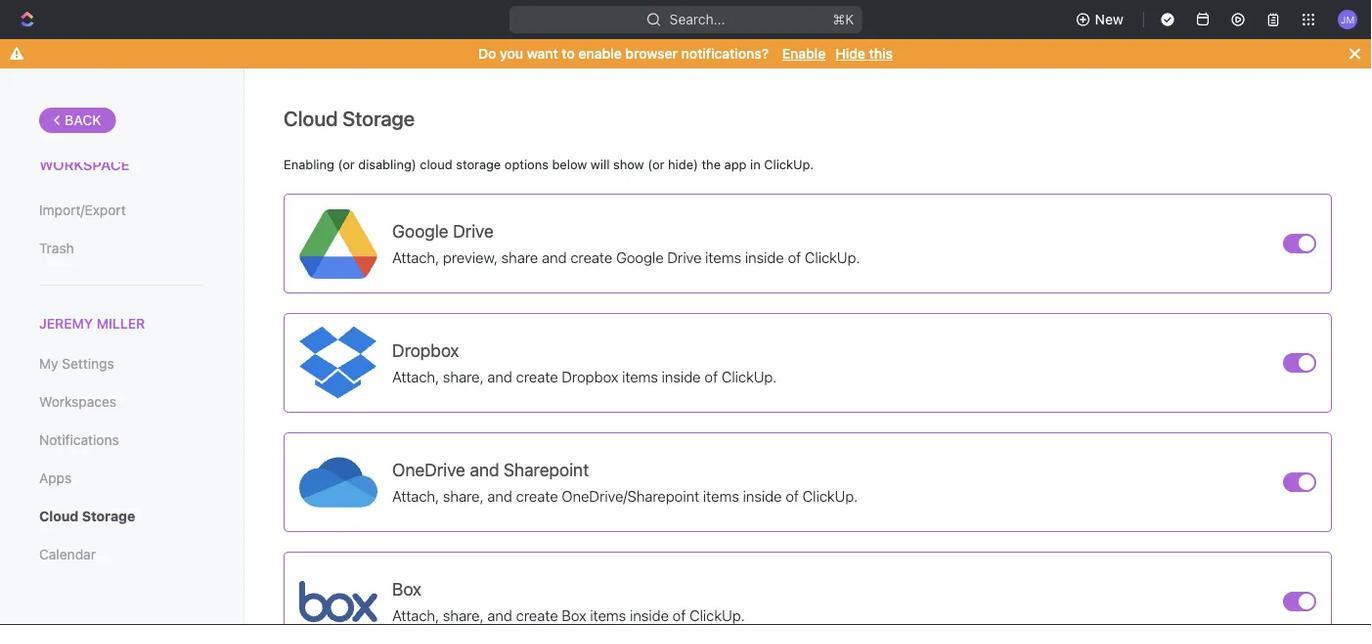 Task type: locate. For each thing, give the bounding box(es) containing it.
trash link
[[39, 232, 205, 265]]

0 horizontal spatial (or
[[338, 157, 355, 171]]

import/export
[[39, 202, 126, 218]]

workspaces link
[[39, 386, 205, 419]]

items inside box attach, share, and create box items inside of clickup.
[[590, 607, 626, 624]]

tara
[[39, 137, 77, 154]]

cloud storage up disabling)
[[284, 106, 415, 130]]

settings
[[62, 356, 114, 372]]

1 horizontal spatial box
[[562, 607, 587, 624]]

hide)
[[668, 157, 699, 171]]

attach,
[[392, 249, 440, 266], [392, 368, 440, 385], [392, 487, 440, 504], [392, 607, 440, 624]]

drive
[[453, 221, 494, 242], [668, 249, 702, 266]]

new button
[[1068, 4, 1136, 35]]

create inside dropbox attach, share, and create dropbox items inside of clickup.
[[516, 368, 558, 385]]

1 horizontal spatial (or
[[648, 157, 665, 171]]

1 horizontal spatial cloud
[[284, 106, 338, 130]]

0 horizontal spatial cloud
[[39, 509, 79, 525]]

2 attach, from the top
[[392, 368, 440, 385]]

dropbox
[[392, 340, 459, 361], [562, 368, 619, 385]]

storage
[[343, 106, 415, 130], [82, 509, 135, 525]]

1 vertical spatial box
[[562, 607, 587, 624]]

1 horizontal spatial drive
[[668, 249, 702, 266]]

create inside 'google drive attach, preview, share and create google drive items inside of clickup.'
[[571, 249, 613, 266]]

share, inside onedrive and sharepoint attach, share, and create onedrive/sharepoint items inside of clickup.
[[443, 487, 484, 504]]

0 horizontal spatial google
[[392, 221, 449, 242]]

clickup.
[[764, 157, 814, 171], [805, 249, 861, 266], [722, 368, 777, 385], [803, 487, 858, 504], [690, 607, 745, 624]]

items inside dropbox attach, share, and create dropbox items inside of clickup.
[[622, 368, 658, 385]]

calendar link
[[39, 538, 205, 572]]

show
[[614, 157, 645, 171]]

apps link
[[39, 462, 205, 495]]

1 vertical spatial storage
[[82, 509, 135, 525]]

0 vertical spatial google
[[392, 221, 449, 242]]

google down show
[[616, 249, 664, 266]]

inside inside box attach, share, and create box items inside of clickup.
[[630, 607, 669, 624]]

0 vertical spatial cloud storage
[[284, 106, 415, 130]]

hide
[[836, 46, 866, 62]]

new
[[1096, 11, 1124, 27]]

attach, inside box attach, share, and create box items inside of clickup.
[[392, 607, 440, 624]]

of inside box attach, share, and create box items inside of clickup.
[[673, 607, 686, 624]]

cloud up 'enabling'
[[284, 106, 338, 130]]

notifications
[[39, 432, 119, 448]]

create inside box attach, share, and create box items inside of clickup.
[[516, 607, 558, 624]]

1 share, from the top
[[443, 368, 484, 385]]

and
[[542, 249, 567, 266], [488, 368, 513, 385], [470, 459, 500, 480], [488, 487, 513, 504], [488, 607, 513, 624]]

0 horizontal spatial cloud storage
[[39, 509, 135, 525]]

cloud storage
[[284, 106, 415, 130], [39, 509, 135, 525]]

0 horizontal spatial storage
[[82, 509, 135, 525]]

share,
[[443, 368, 484, 385], [443, 487, 484, 504], [443, 607, 484, 624]]

0 vertical spatial drive
[[453, 221, 494, 242]]

enable
[[783, 46, 826, 62]]

0 vertical spatial share,
[[443, 368, 484, 385]]

storage down apps link
[[82, 509, 135, 525]]

jm
[[1341, 13, 1355, 25]]

box
[[392, 579, 422, 600], [562, 607, 587, 624]]

3 attach, from the top
[[392, 487, 440, 504]]

1 vertical spatial share,
[[443, 487, 484, 504]]

enabling
[[284, 157, 335, 171]]

drive down hide)
[[668, 249, 702, 266]]

2 (or from the left
[[648, 157, 665, 171]]

0 horizontal spatial dropbox
[[392, 340, 459, 361]]

attach, inside onedrive and sharepoint attach, share, and create onedrive/sharepoint items inside of clickup.
[[392, 487, 440, 504]]

storage up disabling)
[[343, 106, 415, 130]]

workspace
[[39, 156, 130, 173]]

items
[[706, 249, 742, 266], [622, 368, 658, 385], [703, 487, 740, 504], [590, 607, 626, 624]]

drive up preview,
[[453, 221, 494, 242]]

1 vertical spatial cloud storage
[[39, 509, 135, 525]]

items inside onedrive and sharepoint attach, share, and create onedrive/sharepoint items inside of clickup.
[[703, 487, 740, 504]]

box attach, share, and create box items inside of clickup.
[[392, 579, 745, 624]]

inside inside dropbox attach, share, and create dropbox items inside of clickup.
[[662, 368, 701, 385]]

inside inside 'google drive attach, preview, share and create google drive items inside of clickup.'
[[745, 249, 785, 266]]

below
[[552, 157, 587, 171]]

cloud storage up calendar
[[39, 509, 135, 525]]

2 share, from the top
[[443, 487, 484, 504]]

clickup. inside 'google drive attach, preview, share and create google drive items inside of clickup.'
[[805, 249, 861, 266]]

of inside onedrive and sharepoint attach, share, and create onedrive/sharepoint items inside of clickup.
[[786, 487, 799, 504]]

the
[[702, 157, 721, 171]]

0 vertical spatial dropbox
[[392, 340, 459, 361]]

1 vertical spatial dropbox
[[562, 368, 619, 385]]

enable
[[579, 46, 622, 62]]

preview,
[[443, 249, 498, 266]]

1 vertical spatial google
[[616, 249, 664, 266]]

and inside dropbox attach, share, and create dropbox items inside of clickup.
[[488, 368, 513, 385]]

shultz's
[[80, 137, 151, 154]]

calendar
[[39, 547, 96, 563]]

google
[[392, 221, 449, 242], [616, 249, 664, 266]]

cloud down apps
[[39, 509, 79, 525]]

cloud
[[284, 106, 338, 130], [39, 509, 79, 525]]

share, for box
[[443, 607, 484, 624]]

1 horizontal spatial dropbox
[[562, 368, 619, 385]]

(or left hide)
[[648, 157, 665, 171]]

attach, inside dropbox attach, share, and create dropbox items inside of clickup.
[[392, 368, 440, 385]]

create
[[571, 249, 613, 266], [516, 368, 558, 385], [516, 487, 558, 504], [516, 607, 558, 624]]

2 vertical spatial share,
[[443, 607, 484, 624]]

share
[[502, 249, 538, 266]]

1 attach, from the top
[[392, 249, 440, 266]]

of
[[788, 249, 802, 266], [705, 368, 718, 385], [786, 487, 799, 504], [673, 607, 686, 624]]

(or right 'enabling'
[[338, 157, 355, 171]]

jm button
[[1333, 4, 1364, 35]]

1 horizontal spatial google
[[616, 249, 664, 266]]

0 horizontal spatial box
[[392, 579, 422, 600]]

(or
[[338, 157, 355, 171], [648, 157, 665, 171]]

3 share, from the top
[[443, 607, 484, 624]]

jeremy
[[39, 316, 93, 332]]

app
[[725, 157, 747, 171]]

google up preview,
[[392, 221, 449, 242]]

clickup. inside dropbox attach, share, and create dropbox items inside of clickup.
[[722, 368, 777, 385]]

cloud
[[420, 157, 453, 171]]

tara shultz's workspace
[[39, 137, 151, 173]]

workspaces
[[39, 394, 116, 410]]

1 horizontal spatial storage
[[343, 106, 415, 130]]

⌘k
[[833, 11, 854, 27]]

share, inside dropbox attach, share, and create dropbox items inside of clickup.
[[443, 368, 484, 385]]

share, inside box attach, share, and create box items inside of clickup.
[[443, 607, 484, 624]]

my
[[39, 356, 58, 372]]

and inside 'google drive attach, preview, share and create google drive items inside of clickup.'
[[542, 249, 567, 266]]

4 attach, from the top
[[392, 607, 440, 624]]

inside
[[745, 249, 785, 266], [662, 368, 701, 385], [743, 487, 782, 504], [630, 607, 669, 624]]



Task type: describe. For each thing, give the bounding box(es) containing it.
import/export link
[[39, 194, 205, 227]]

will
[[591, 157, 610, 171]]

storage
[[456, 157, 501, 171]]

do you want to enable browser notifications? enable hide this
[[479, 46, 893, 62]]

apps
[[39, 470, 72, 487]]

1 vertical spatial cloud
[[39, 509, 79, 525]]

0 vertical spatial cloud
[[284, 106, 338, 130]]

share, for dropbox
[[443, 368, 484, 385]]

notifications link
[[39, 424, 205, 457]]

this
[[869, 46, 893, 62]]

in
[[751, 157, 761, 171]]

want
[[527, 46, 559, 62]]

onedrive
[[392, 459, 466, 480]]

back link
[[39, 108, 116, 133]]

dropbox attach, share, and create dropbox items inside of clickup.
[[392, 340, 777, 385]]

items inside 'google drive attach, preview, share and create google drive items inside of clickup.'
[[706, 249, 742, 266]]

onedrive/sharepoint
[[562, 487, 700, 504]]

google drive attach, preview, share and create google drive items inside of clickup.
[[392, 221, 861, 266]]

onedrive and sharepoint attach, share, and create onedrive/sharepoint items inside of clickup.
[[392, 459, 858, 504]]

disabling)
[[358, 157, 417, 171]]

clickup. inside box attach, share, and create box items inside of clickup.
[[690, 607, 745, 624]]

to
[[562, 46, 575, 62]]

options
[[505, 157, 549, 171]]

sharepoint
[[504, 459, 589, 480]]

search...
[[670, 11, 726, 27]]

you
[[500, 46, 524, 62]]

create inside onedrive and sharepoint attach, share, and create onedrive/sharepoint items inside of clickup.
[[516, 487, 558, 504]]

back
[[65, 112, 101, 128]]

1 (or from the left
[[338, 157, 355, 171]]

browser
[[626, 46, 678, 62]]

attach, inside 'google drive attach, preview, share and create google drive items inside of clickup.'
[[392, 249, 440, 266]]

of inside dropbox attach, share, and create dropbox items inside of clickup.
[[705, 368, 718, 385]]

my settings
[[39, 356, 114, 372]]

cloud storage link
[[39, 500, 205, 533]]

do
[[479, 46, 497, 62]]

enabling (or disabling) cloud storage options below will show (or hide) the app in clickup.
[[284, 157, 814, 171]]

notifications?
[[682, 46, 769, 62]]

0 horizontal spatial drive
[[453, 221, 494, 242]]

and inside box attach, share, and create box items inside of clickup.
[[488, 607, 513, 624]]

0 vertical spatial storage
[[343, 106, 415, 130]]

1 vertical spatial drive
[[668, 249, 702, 266]]

trash
[[39, 240, 74, 256]]

0 vertical spatial box
[[392, 579, 422, 600]]

jeremy miller
[[39, 316, 145, 332]]

clickup. inside onedrive and sharepoint attach, share, and create onedrive/sharepoint items inside of clickup.
[[803, 487, 858, 504]]

inside inside onedrive and sharepoint attach, share, and create onedrive/sharepoint items inside of clickup.
[[743, 487, 782, 504]]

miller
[[97, 316, 145, 332]]

1 horizontal spatial cloud storage
[[284, 106, 415, 130]]

my settings link
[[39, 348, 205, 381]]

of inside 'google drive attach, preview, share and create google drive items inside of clickup.'
[[788, 249, 802, 266]]



Task type: vqa. For each thing, say whether or not it's contained in the screenshot.
OneDrive and Sharepoint Attach, share, and create OneDrive/Sharepoint items inside of ClickUp.
yes



